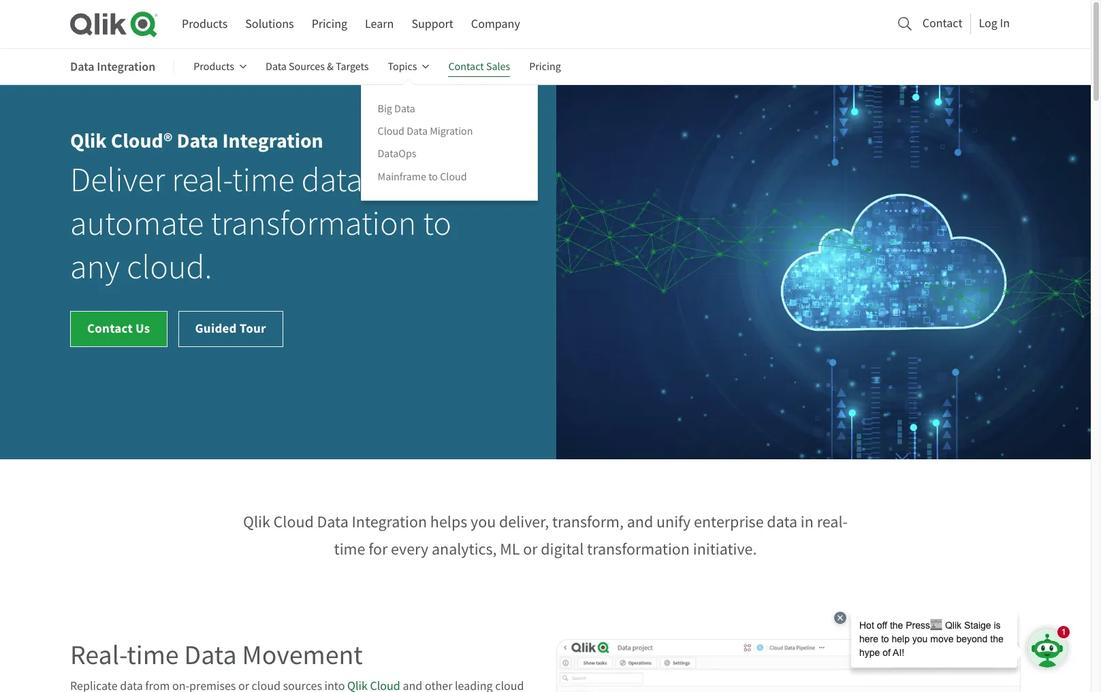 Task type: describe. For each thing, give the bounding box(es) containing it.
pricing inside qlik main element
[[312, 16, 348, 32]]

learn
[[365, 16, 394, 32]]

any
[[70, 247, 120, 289]]

topics menu
[[361, 85, 538, 201]]

learn link
[[365, 12, 394, 37]]

contact for contact
[[923, 16, 963, 31]]

big data
[[378, 102, 416, 116]]

data inside the qlik cloud® data integration deliver real-time data and automate transformation to any cloud.
[[177, 127, 218, 155]]

for
[[369, 540, 388, 560]]

sales
[[486, 60, 510, 74]]

cloud inside cloud data migration link
[[378, 125, 405, 139]]

integration for deliver
[[222, 127, 323, 155]]

every
[[391, 540, 429, 560]]

data inside qlik cloud data integration helps you deliver, transform, and unify enterprise data in real- time for every analytics, ml or digital transformation initiative.
[[317, 512, 349, 533]]

solutions link
[[245, 12, 294, 37]]

transformation inside the qlik cloud® data integration deliver real-time data and automate transformation to any cloud.
[[211, 203, 416, 245]]

data inside cloud data migration link
[[407, 125, 428, 139]]

movement
[[242, 638, 363, 673]]

qlik main element
[[182, 11, 1021, 37]]

big data link
[[378, 102, 416, 117]]

guided tour link
[[178, 311, 283, 348]]

log in
[[979, 16, 1010, 31]]

in
[[801, 512, 814, 533]]

log in link
[[979, 12, 1010, 35]]

contact sales link
[[449, 50, 510, 83]]

automate
[[70, 203, 204, 245]]

data inside qlik cloud data integration helps you deliver, transform, and unify enterprise data in real- time for every analytics, ml or digital transformation initiative.
[[767, 512, 798, 533]]

company
[[471, 16, 520, 32]]

1 vertical spatial products link
[[194, 50, 247, 83]]

qlik for deliver
[[70, 127, 107, 155]]

contact sales
[[449, 60, 510, 74]]

cloud.
[[127, 247, 212, 289]]

us
[[136, 320, 150, 337]]

transformation inside qlik cloud data integration helps you deliver, transform, and unify enterprise data in real- time for every analytics, ml or digital transformation initiative.
[[587, 540, 690, 560]]

data inside data sources & targets 'link'
[[266, 60, 287, 74]]

guided
[[195, 320, 237, 337]]

unify
[[657, 512, 691, 533]]

deliver,
[[499, 512, 549, 533]]

data integration menu bar
[[70, 50, 580, 201]]

or
[[523, 540, 538, 560]]

helps
[[431, 512, 468, 533]]

integration for helps
[[352, 512, 427, 533]]

products inside qlik main element
[[182, 16, 228, 32]]

integration inside data integration "menu bar"
[[97, 58, 156, 75]]

cloud inside mainframe to cloud link
[[440, 170, 467, 184]]

cloud data migration link
[[378, 124, 473, 139]]

in
[[1000, 16, 1010, 31]]

cloud®
[[111, 127, 173, 155]]

dataops link
[[378, 147, 417, 162]]

data integration
[[70, 58, 156, 75]]

contact link
[[923, 12, 963, 35]]

mainframe
[[378, 170, 426, 184]]

cloud inside qlik cloud data integration helps you deliver, transform, and unify enterprise data in real- time for every analytics, ml or digital transformation initiative.
[[274, 512, 314, 533]]

2 vertical spatial time
[[127, 638, 179, 673]]



Task type: locate. For each thing, give the bounding box(es) containing it.
0 vertical spatial transformation
[[211, 203, 416, 245]]

time
[[232, 159, 295, 202], [334, 540, 365, 560], [127, 638, 179, 673]]

data inside the qlik cloud® data integration deliver real-time data and automate transformation to any cloud.
[[302, 159, 363, 202]]

support link
[[412, 12, 454, 37]]

and
[[370, 159, 423, 202], [627, 512, 654, 533]]

sources
[[289, 60, 325, 74]]

contact left sales
[[449, 60, 484, 74]]

1 vertical spatial pricing
[[530, 60, 561, 74]]

0 vertical spatial contact
[[923, 16, 963, 31]]

guided tour
[[195, 320, 266, 337]]

0 horizontal spatial cloud
[[274, 512, 314, 533]]

integration inside qlik cloud data integration helps you deliver, transform, and unify enterprise data in real- time for every analytics, ml or digital transformation initiative.
[[352, 512, 427, 533]]

pricing right sales
[[530, 60, 561, 74]]

0 vertical spatial to
[[429, 170, 438, 184]]

0 vertical spatial integration
[[97, 58, 156, 75]]

1 vertical spatial and
[[627, 512, 654, 533]]

1 horizontal spatial integration
[[222, 127, 323, 155]]

2 horizontal spatial contact
[[923, 16, 963, 31]]

1 horizontal spatial and
[[627, 512, 654, 533]]

0 horizontal spatial transformation
[[211, 203, 416, 245]]

1 vertical spatial qlik
[[243, 512, 270, 533]]

to down mainframe to cloud
[[423, 203, 452, 245]]

products
[[182, 16, 228, 32], [194, 60, 234, 74]]

products inside data integration "menu bar"
[[194, 60, 234, 74]]

to
[[429, 170, 438, 184], [423, 203, 452, 245]]

cloud data migration
[[378, 125, 473, 139]]

solutions
[[245, 16, 294, 32]]

2 horizontal spatial integration
[[352, 512, 427, 533]]

products link down solutions link
[[194, 50, 247, 83]]

1 vertical spatial contact
[[449, 60, 484, 74]]

0 horizontal spatial and
[[370, 159, 423, 202]]

initiative.
[[693, 540, 757, 560]]

pricing up &
[[312, 16, 348, 32]]

contact for contact us
[[87, 320, 133, 337]]

and inside qlik cloud data integration helps you deliver, transform, and unify enterprise data in real- time for every analytics, ml or digital transformation initiative.
[[627, 512, 654, 533]]

1 vertical spatial data
[[767, 512, 798, 533]]

real-
[[70, 638, 127, 673]]

0 horizontal spatial integration
[[97, 58, 156, 75]]

cloud
[[378, 125, 405, 139], [440, 170, 467, 184], [274, 512, 314, 533]]

2 vertical spatial integration
[[352, 512, 427, 533]]

and for transform,
[[627, 512, 654, 533]]

topics link
[[388, 50, 430, 83]]

pricing link right sales
[[530, 50, 561, 83]]

0 vertical spatial and
[[370, 159, 423, 202]]

data sources & targets
[[266, 60, 369, 74]]

qlik cloud data integration helps you deliver, transform, and unify enterprise data in real- time for every analytics, ml or digital transformation initiative.
[[243, 512, 848, 560]]

data inside big data link
[[395, 102, 416, 116]]

0 horizontal spatial time
[[127, 638, 179, 673]]

go to the home page. image
[[70, 11, 157, 38]]

tour
[[240, 320, 266, 337]]

1 horizontal spatial pricing
[[530, 60, 561, 74]]

qlik
[[70, 127, 107, 155], [243, 512, 270, 533]]

1 vertical spatial time
[[334, 540, 365, 560]]

products link
[[182, 12, 228, 37], [194, 50, 247, 83]]

qlik inside qlik cloud data integration helps you deliver, transform, and unify enterprise data in real- time for every analytics, ml or digital transformation initiative.
[[243, 512, 270, 533]]

ml
[[500, 540, 520, 560]]

1 vertical spatial integration
[[222, 127, 323, 155]]

topics
[[388, 60, 417, 74]]

1 horizontal spatial pricing link
[[530, 50, 561, 83]]

pricing inside data integration "menu bar"
[[530, 60, 561, 74]]

2 horizontal spatial cloud
[[440, 170, 467, 184]]

data sources & targets link
[[266, 50, 369, 83]]

to inside the qlik cloud® data integration deliver real-time data and automate transformation to any cloud.
[[423, 203, 452, 245]]

real- inside the qlik cloud® data integration deliver real-time data and automate transformation to any cloud.
[[172, 159, 232, 202]]

to inside mainframe to cloud link
[[429, 170, 438, 184]]

targets
[[336, 60, 369, 74]]

integration inside the qlik cloud® data integration deliver real-time data and automate transformation to any cloud.
[[222, 127, 323, 155]]

data
[[70, 58, 94, 75], [266, 60, 287, 74], [395, 102, 416, 116], [407, 125, 428, 139], [177, 127, 218, 155], [317, 512, 349, 533], [184, 638, 237, 673]]

qlik inside the qlik cloud® data integration deliver real-time data and automate transformation to any cloud.
[[70, 127, 107, 155]]

qlik cloud® data integration deliver real-time data and automate transformation to any cloud.
[[70, 127, 452, 289]]

enterprise
[[694, 512, 764, 533]]

pricing link inside data integration "menu bar"
[[530, 50, 561, 83]]

qlik for helps
[[243, 512, 270, 533]]

0 vertical spatial data
[[302, 159, 363, 202]]

migration
[[430, 125, 473, 139]]

0 vertical spatial qlik
[[70, 127, 107, 155]]

0 vertical spatial products
[[182, 16, 228, 32]]

real-time data movement
[[70, 638, 363, 673]]

transform,
[[553, 512, 624, 533]]

0 vertical spatial time
[[232, 159, 295, 202]]

analytics,
[[432, 540, 497, 560]]

menu bar containing products
[[182, 12, 520, 37]]

company link
[[471, 12, 520, 37]]

0 vertical spatial products link
[[182, 12, 228, 37]]

support
[[412, 16, 454, 32]]

0 horizontal spatial contact
[[87, 320, 133, 337]]

data
[[302, 159, 363, 202], [767, 512, 798, 533]]

integration
[[97, 58, 156, 75], [222, 127, 323, 155], [352, 512, 427, 533]]

to right mainframe
[[429, 170, 438, 184]]

pricing
[[312, 16, 348, 32], [530, 60, 561, 74]]

1 vertical spatial cloud
[[440, 170, 467, 184]]

1 vertical spatial products
[[194, 60, 234, 74]]

1 vertical spatial transformation
[[587, 540, 690, 560]]

dataops
[[378, 147, 417, 161]]

contact inside qlik main element
[[923, 16, 963, 31]]

mainframe to cloud link
[[378, 169, 467, 184]]

contact inside data integration "menu bar"
[[449, 60, 484, 74]]

pricing link inside qlik main element
[[312, 12, 348, 37]]

2 vertical spatial cloud
[[274, 512, 314, 533]]

0 horizontal spatial pricing link
[[312, 12, 348, 37]]

1 vertical spatial to
[[423, 203, 452, 245]]

&
[[327, 60, 334, 74]]

time inside the qlik cloud® data integration deliver real-time data and automate transformation to any cloud.
[[232, 159, 295, 202]]

contact for contact sales
[[449, 60, 484, 74]]

menu bar inside qlik main element
[[182, 12, 520, 37]]

0 vertical spatial pricing link
[[312, 12, 348, 37]]

contact left us
[[87, 320, 133, 337]]

you
[[471, 512, 496, 533]]

1 horizontal spatial qlik
[[243, 512, 270, 533]]

mainframe to cloud
[[378, 170, 467, 184]]

and inside the qlik cloud® data integration deliver real-time data and automate transformation to any cloud.
[[370, 159, 423, 202]]

contact
[[923, 16, 963, 31], [449, 60, 484, 74], [87, 320, 133, 337]]

time inside qlik cloud data integration helps you deliver, transform, and unify enterprise data in real- time for every analytics, ml or digital transformation initiative.
[[334, 540, 365, 560]]

contact us link
[[70, 311, 167, 348]]

and for data
[[370, 159, 423, 202]]

1 vertical spatial real-
[[817, 512, 848, 533]]

pricing link up &
[[312, 12, 348, 37]]

0 horizontal spatial real-
[[172, 159, 232, 202]]

digital
[[541, 540, 584, 560]]

1 horizontal spatial contact
[[449, 60, 484, 74]]

1 horizontal spatial real-
[[817, 512, 848, 533]]

pricing link
[[312, 12, 348, 37], [530, 50, 561, 83]]

big
[[378, 102, 392, 116]]

real-
[[172, 159, 232, 202], [817, 512, 848, 533]]

0 horizontal spatial pricing
[[312, 16, 348, 32]]

0 vertical spatial cloud
[[378, 125, 405, 139]]

2 vertical spatial contact
[[87, 320, 133, 337]]

1 horizontal spatial data
[[767, 512, 798, 533]]

products link left solutions link
[[182, 12, 228, 37]]

1 horizontal spatial time
[[232, 159, 295, 202]]

0 vertical spatial pricing
[[312, 16, 348, 32]]

real- inside qlik cloud data integration helps you deliver, transform, and unify enterprise data in real- time for every analytics, ml or digital transformation initiative.
[[817, 512, 848, 533]]

0 vertical spatial real-
[[172, 159, 232, 202]]

1 horizontal spatial cloud
[[378, 125, 405, 139]]

1 horizontal spatial transformation
[[587, 540, 690, 560]]

deliver
[[70, 159, 165, 202]]

transformation
[[211, 203, 416, 245], [587, 540, 690, 560]]

contact left log
[[923, 16, 963, 31]]

log
[[979, 16, 998, 31]]

contact us
[[87, 320, 150, 337]]

2 horizontal spatial time
[[334, 540, 365, 560]]

menu bar
[[182, 12, 520, 37]]

0 horizontal spatial qlik
[[70, 127, 107, 155]]

1 vertical spatial pricing link
[[530, 50, 561, 83]]

0 horizontal spatial data
[[302, 159, 363, 202]]



Task type: vqa. For each thing, say whether or not it's contained in the screenshot.
and in the qlik cloud® data integration deliver real-time data and automate transformation to any cloud.
yes



